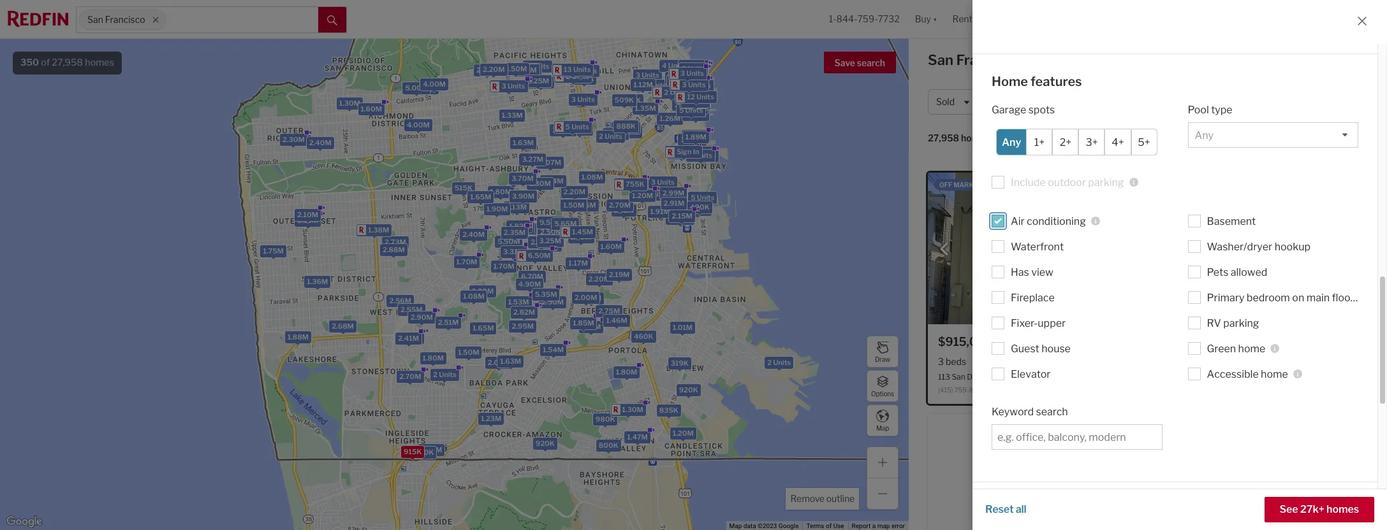 Task type: describe. For each thing, give the bounding box(es) containing it.
5 up 5.25m
[[525, 62, 530, 71]]

type for pool type
[[1211, 104, 1233, 116]]

5+ radio
[[1131, 129, 1157, 156]]

in
[[693, 147, 699, 156]]

1+ radio
[[1026, 129, 1053, 156]]

include
[[1011, 177, 1046, 189]]

remove san francisco image
[[152, 16, 159, 24]]

church
[[1174, 373, 1200, 382]]

5+
[[1138, 136, 1150, 148]]

2.13m
[[506, 202, 526, 211]]

1 vertical spatial 4 units
[[641, 190, 665, 199]]

3 beds for $3,069,000
[[1163, 356, 1191, 367]]

2 vertical spatial 1.35m
[[605, 129, 626, 138]]

conditioning
[[1027, 216, 1086, 228]]

1 vertical spatial 1.35m
[[635, 104, 656, 113]]

option group containing any
[[996, 129, 1157, 156]]

save search button
[[824, 52, 896, 73]]

1 vertical spatial 1.63m
[[500, 357, 521, 366]]

washer/dryer
[[1207, 241, 1272, 253]]

3.50m
[[504, 64, 527, 73]]

835k
[[659, 406, 678, 415]]

6.50m
[[528, 251, 550, 260]]

sold for $3,069,000
[[1252, 339, 1267, 348]]

market insights | city guide
[[1228, 55, 1365, 68]]

of for 350
[[41, 57, 50, 68]]

previous button image
[[938, 243, 951, 256]]

8
[[671, 147, 675, 156]]

search for keyword search
[[1036, 406, 1068, 418]]

113 san diego ave, daly city, ca 94014 (415) 759-8880
[[938, 373, 1077, 394]]

0 horizontal spatial 1.70m
[[456, 258, 477, 267]]

1.17m
[[568, 258, 588, 267]]

map for map data ©2023 google
[[729, 523, 742, 530]]

5 left 7
[[668, 73, 672, 82]]

1 vertical spatial 2.70m
[[399, 372, 421, 381]]

0 horizontal spatial 2.90m
[[410, 313, 433, 321]]

0 vertical spatial 1.30m
[[339, 99, 360, 107]]

fixer-upper
[[1011, 318, 1066, 330]]

guest
[[1011, 343, 1039, 355]]

2.56m
[[389, 296, 411, 305]]

$3,069,000 last sold price
[[1163, 335, 1288, 349]]

has
[[1011, 267, 1029, 279]]

save
[[835, 57, 855, 68]]

915k
[[403, 448, 421, 456]]

1.10m
[[672, 76, 692, 85]]

0 vertical spatial 4.00m
[[423, 79, 445, 88]]

759- inside 113 san diego ave, daly city, ca 94014 (415) 759-8880
[[954, 387, 969, 394]]

8880
[[969, 387, 986, 394]]

price for $915,000
[[1031, 339, 1050, 348]]

1 horizontal spatial 1.91m
[[650, 207, 670, 216]]

•
[[996, 134, 999, 145]]

san up sold button
[[928, 52, 953, 68]]

Any radio
[[996, 129, 1027, 156]]

1.08m up 3.07m
[[552, 125, 573, 134]]

925k
[[417, 83, 436, 92]]

113
[[938, 373, 950, 382]]

3+ radio
[[1079, 129, 1105, 156]]

map region
[[0, 0, 1032, 531]]

5.65m
[[554, 219, 576, 228]]

san inside 113 san diego ave, daly city, ca 94014 (415) 759-8880
[[952, 373, 965, 382]]

2 vertical spatial 1.60m
[[600, 242, 621, 251]]

1.53m
[[508, 297, 529, 306]]

1.73m
[[581, 293, 601, 302]]

0 horizontal spatial 2.20m
[[483, 65, 504, 74]]

san right st, at the bottom of page
[[1213, 373, 1226, 382]]

1 horizontal spatial 4
[[662, 61, 666, 70]]

1.86m
[[517, 65, 538, 74]]

0 vertical spatial 27,958
[[52, 57, 83, 68]]

garage spots
[[992, 104, 1055, 116]]

1 horizontal spatial 920k
[[679, 386, 698, 395]]

reset all button
[[985, 497, 1026, 523]]

ave,
[[990, 373, 1005, 382]]

525k
[[622, 95, 641, 104]]

2 vertical spatial 6
[[692, 151, 697, 160]]

1 vertical spatial 2.20m
[[563, 187, 585, 196]]

0 horizontal spatial 1.80m
[[422, 354, 444, 363]]

1 horizontal spatial 1.80m
[[490, 187, 511, 196]]

3.07m
[[539, 158, 561, 167]]

9.50m
[[539, 218, 562, 226]]

e.g. office, balcony, modern text field
[[997, 432, 1157, 444]]

keyword search
[[992, 406, 1068, 418]]

photo of 32 church st, san francisco, ca 94114 image
[[1153, 173, 1366, 325]]

1.09m
[[678, 81, 699, 90]]

27,958 inside 27,958 homes •
[[928, 133, 959, 144]]

0 horizontal spatial 800k
[[414, 448, 434, 457]]

0 horizontal spatial 2.41m
[[398, 334, 419, 343]]

ft for 2,424 sq ft (lot)
[[1093, 356, 1100, 367]]

washer/dryer hookup
[[1207, 241, 1311, 253]]

market
[[1228, 55, 1263, 68]]

0 vertical spatial 1.63m
[[512, 138, 533, 147]]

all
[[1016, 504, 1026, 516]]

2.50m up 3.25m
[[540, 227, 562, 236]]

0 horizontal spatial 2.00m
[[487, 358, 510, 367]]

2.45m
[[677, 69, 699, 78]]

home for accessible home
[[1261, 369, 1288, 381]]

bath
[[979, 356, 998, 367]]

reset all
[[985, 504, 1026, 516]]

3 beds for $915,000
[[938, 356, 966, 367]]

francisco
[[105, 14, 145, 25]]

1.23m
[[480, 414, 501, 423]]

1 horizontal spatial 2.30m
[[471, 287, 493, 296]]

3.15m
[[297, 216, 318, 225]]

1 vertical spatial 1.20m
[[672, 429, 693, 438]]

94114
[[1278, 373, 1300, 382]]

1 vertical spatial 4
[[641, 190, 646, 199]]

32
[[1163, 373, 1173, 382]]

options
[[871, 390, 894, 398]]

last for $3,069,000
[[1234, 339, 1250, 348]]

0 horizontal spatial 1.20m
[[632, 191, 653, 200]]

2.75m
[[598, 307, 620, 316]]

2.50m down 6.70m
[[541, 298, 563, 307]]

sold button
[[928, 89, 979, 115]]

main
[[1306, 292, 1330, 304]]

1 horizontal spatial 1.70m
[[493, 262, 514, 271]]

1 horizontal spatial francisco,
[[1228, 373, 1264, 382]]

(415)
[[938, 387, 953, 394]]

1 vertical spatial 1.50m
[[458, 348, 479, 357]]

features
[[1031, 74, 1082, 89]]

2.5
[[1198, 356, 1211, 367]]

floor
[[1332, 292, 1354, 304]]

google
[[779, 523, 799, 530]]

include outdoor parking
[[1011, 177, 1124, 189]]

0 vertical spatial 1.65m
[[470, 192, 491, 201]]

2.82m
[[513, 308, 535, 316]]

market insights link
[[1228, 41, 1303, 70]]

diego
[[967, 373, 988, 382]]

map button
[[867, 405, 899, 437]]

5 up 400k
[[690, 193, 695, 202]]

1.39m
[[570, 232, 591, 241]]

94014
[[1053, 373, 1077, 382]]

0 vertical spatial 2.41m
[[535, 290, 556, 299]]

3.31m
[[503, 247, 524, 256]]

2.91m
[[663, 198, 684, 207]]

2.50m up 6.50m
[[530, 237, 552, 246]]

0 vertical spatial 1.35m
[[680, 68, 701, 77]]

sold inside sold button
[[936, 97, 955, 107]]

terms of use link
[[806, 523, 844, 530]]

1.47m
[[627, 433, 648, 442]]

type for home type
[[1079, 97, 1097, 107]]

1 vertical spatial 6 units
[[684, 98, 708, 107]]

1.08m right 1.74m
[[581, 173, 603, 182]]

1 horizontal spatial 2.00m
[[574, 293, 597, 302]]

2 vertical spatial 2.20m
[[588, 275, 610, 284]]

table button
[[1337, 135, 1368, 154]]

1 horizontal spatial 1.50m
[[563, 201, 584, 210]]

any
[[1002, 136, 1021, 148]]

0 vertical spatial 2.30m
[[282, 135, 304, 144]]

$915,000
[[938, 335, 993, 349]]

primary bedroom on main floor
[[1207, 292, 1354, 304]]

photo of 113 san diego ave, daly city, ca 94014 image
[[928, 173, 1141, 325]]

1.74m
[[542, 177, 563, 186]]

400k
[[690, 202, 709, 211]]

3.25m
[[539, 236, 561, 245]]

5.25m
[[527, 76, 549, 85]]

pool type
[[1188, 104, 1233, 116]]

1 vertical spatial 1.65m
[[472, 324, 494, 333]]

ft for 1,180 sq ft
[[1041, 356, 1048, 367]]

1 horizontal spatial 1.30m
[[529, 179, 550, 188]]

2.68m
[[331, 321, 354, 330]]

homes inside button
[[1327, 504, 1359, 516]]

1 vertical spatial 2.15m
[[671, 211, 692, 220]]

1.01m
[[672, 323, 692, 332]]

0 horizontal spatial homes
[[85, 57, 114, 68]]

baths
[[1213, 356, 1237, 367]]

ca up home features
[[1027, 52, 1047, 68]]

google image
[[3, 514, 45, 531]]

0 horizontal spatial 920k
[[535, 439, 554, 448]]

1-844-759-7732
[[829, 14, 900, 24]]

13 units
[[563, 65, 591, 74]]

beds for $3,069,000
[[1171, 356, 1191, 367]]

5 left "12"
[[682, 98, 686, 106]]



Task type: locate. For each thing, give the bounding box(es) containing it.
list box
[[1188, 122, 1358, 148]]

350 of 27,958 homes
[[20, 57, 114, 68]]

1.80m down 460k
[[616, 368, 637, 377]]

1-
[[829, 14, 836, 24]]

0 horizontal spatial sold
[[936, 97, 955, 107]]

1 horizontal spatial parking
[[1223, 318, 1259, 330]]

beds up church
[[1171, 356, 1191, 367]]

price inside button
[[992, 97, 1014, 107]]

0 vertical spatial search
[[857, 57, 885, 68]]

search
[[857, 57, 885, 68], [1036, 406, 1068, 418]]

2 horizontal spatial homes
[[1327, 504, 1359, 516]]

5 left 14
[[565, 122, 570, 131]]

of left use
[[826, 523, 832, 530]]

2.20m up 1.31m
[[483, 65, 504, 74]]

home for home features
[[992, 74, 1028, 89]]

755k
[[625, 180, 644, 189]]

ft up the accessible home
[[1266, 356, 1273, 367]]

1 horizontal spatial 27,958
[[928, 133, 959, 144]]

last inside $915,000 last sold price
[[996, 339, 1012, 348]]

last inside $3,069,000 last sold price
[[1234, 339, 1250, 348]]

homes down san francisco
[[85, 57, 114, 68]]

0 vertical spatial 6
[[682, 65, 687, 74]]

price up •
[[992, 97, 1014, 107]]

1 vertical spatial 6
[[684, 98, 688, 107]]

1 horizontal spatial last
[[1234, 339, 1250, 348]]

0 horizontal spatial 2.30m
[[282, 135, 304, 144]]

map for map
[[876, 424, 889, 432]]

1 horizontal spatial home
[[1052, 97, 1077, 107]]

0 horizontal spatial last
[[996, 339, 1012, 348]]

2,424 sq ft (lot)
[[1055, 356, 1118, 367]]

house
[[1042, 343, 1071, 355]]

sold for $915,000
[[1014, 339, 1030, 348]]

6 units up 2.29m
[[684, 98, 708, 107]]

pets allowed
[[1207, 267, 1267, 279]]

of right 350
[[41, 57, 50, 68]]

outdoor
[[1048, 177, 1086, 189]]

2 vertical spatial 1.30m
[[622, 405, 643, 414]]

0 vertical spatial 2.90m
[[675, 100, 697, 109]]

ca inside 113 san diego ave, daly city, ca 94014 (415) 759-8880
[[1041, 373, 1051, 382]]

sold up 27,958 homes •
[[936, 97, 955, 107]]

2 vertical spatial homes
[[1327, 504, 1359, 516]]

home features
[[992, 74, 1082, 89]]

12 units
[[687, 92, 714, 101]]

2.41m down 4.90m
[[535, 290, 556, 299]]

1 horizontal spatial homes
[[961, 133, 990, 144]]

5 up 8 units
[[684, 131, 688, 140]]

home type button
[[1043, 89, 1122, 115]]

cost/finance
[[992, 503, 1070, 518]]

6 units down 1.89m
[[692, 151, 716, 160]]

ft down guest house at the right of the page
[[1041, 356, 1048, 367]]

1 vertical spatial 1.80m
[[422, 354, 444, 363]]

homes left •
[[961, 133, 990, 144]]

recommended
[[1028, 133, 1093, 144]]

0 vertical spatial francisco,
[[956, 52, 1024, 68]]

see 27k+ homes button
[[1264, 497, 1374, 523]]

1 horizontal spatial ft
[[1093, 356, 1100, 367]]

1.63m up 3.27m
[[512, 138, 533, 147]]

ca down sq ft
[[1265, 373, 1276, 382]]

sq
[[1029, 356, 1039, 367], [1081, 356, 1091, 367], [1254, 356, 1264, 367]]

type right the pool
[[1211, 104, 1233, 116]]

509k
[[614, 95, 634, 104]]

1.20m down 755k
[[632, 191, 653, 200]]

1.08m
[[681, 61, 702, 70], [552, 125, 573, 134], [581, 173, 603, 182], [463, 291, 484, 300]]

2 horizontal spatial sq
[[1254, 356, 1264, 367]]

1.80m down 2.51m
[[422, 354, 444, 363]]

0 vertical spatial 6 units
[[682, 65, 706, 74]]

2.90m up 2.59m
[[410, 313, 433, 321]]

parking right outdoor
[[1088, 177, 1124, 189]]

elevator
[[1011, 369, 1051, 381]]

1 vertical spatial 4.00m
[[407, 120, 429, 129]]

3 beds up 113
[[938, 356, 966, 367]]

2.41m
[[535, 290, 556, 299], [398, 334, 419, 343]]

home inside button
[[1052, 97, 1077, 107]]

2.20m up 1.73m
[[588, 275, 610, 284]]

4+
[[1112, 136, 1124, 148]]

27,958 down sold button
[[928, 133, 959, 144]]

hookup
[[1275, 241, 1311, 253]]

photos
[[1288, 136, 1322, 148]]

5.50m
[[497, 237, 520, 246]]

2 horizontal spatial sold
[[1252, 339, 1267, 348]]

0 vertical spatial 4 units
[[662, 61, 685, 70]]

francisco, down sq ft
[[1228, 373, 1264, 382]]

option group
[[996, 129, 1157, 156]]

san right 113
[[952, 373, 965, 382]]

2 ft from the left
[[1093, 356, 1100, 367]]

None search field
[[166, 7, 318, 33]]

0 horizontal spatial 27,958
[[52, 57, 83, 68]]

1 last from the left
[[996, 339, 1012, 348]]

1 ft from the left
[[1041, 356, 1048, 367]]

1 vertical spatial home
[[1261, 369, 1288, 381]]

map
[[877, 523, 890, 530]]

6 up the 3.80m
[[682, 65, 687, 74]]

888k
[[616, 121, 635, 130]]

27,958 right 350
[[52, 57, 83, 68]]

homes right 27k+
[[1327, 504, 1359, 516]]

recommended button
[[1026, 132, 1103, 145]]

1 horizontal spatial 1.35m
[[635, 104, 656, 113]]

0 vertical spatial 1.60m
[[653, 83, 674, 92]]

0 vertical spatial 920k
[[679, 386, 698, 395]]

1.00m
[[420, 445, 442, 454]]

1 horizontal spatial of
[[826, 523, 832, 530]]

4 down 755k
[[641, 190, 646, 199]]

home down features at the right top
[[1052, 97, 1077, 107]]

5 left 'sign'
[[669, 148, 674, 157]]

0 horizontal spatial francisco,
[[956, 52, 1024, 68]]

search for save search
[[857, 57, 885, 68]]

price for $3,069,000
[[1269, 339, 1288, 348]]

|
[[1309, 55, 1311, 68]]

price inside $915,000 last sold price
[[1031, 339, 1050, 348]]

last down rv parking
[[1234, 339, 1250, 348]]

type down features at the right top
[[1079, 97, 1097, 107]]

save search
[[835, 57, 885, 68]]

terms
[[806, 523, 824, 530]]

1.54m
[[542, 345, 564, 354]]

ca right city,
[[1041, 373, 1051, 382]]

2.00m up 1.23m on the bottom left of the page
[[487, 358, 510, 367]]

4 left 7
[[662, 61, 666, 70]]

data
[[743, 523, 756, 530]]

1 horizontal spatial 2.41m
[[535, 290, 556, 299]]

photo of 561 belvedere st, san francisco, ca 94117 image
[[1153, 415, 1366, 531]]

insights
[[1265, 55, 1303, 68]]

2.15m up the 1.45m
[[575, 201, 596, 210]]

see
[[1280, 504, 1298, 516]]

1.12m
[[633, 80, 653, 89]]

2.63m
[[476, 65, 498, 74]]

1.35m down 509k
[[605, 129, 626, 138]]

sold up 1,180 sq ft
[[1014, 339, 1030, 348]]

1 horizontal spatial 2.15m
[[671, 211, 692, 220]]

1.45m
[[572, 227, 593, 236]]

1 horizontal spatial 1.20m
[[672, 429, 693, 438]]

3.80m
[[669, 74, 691, 83]]

1.08m up the 3.80m
[[681, 61, 702, 70]]

home down sq ft
[[1261, 369, 1288, 381]]

2.41m down 2.55m
[[398, 334, 419, 343]]

sq ft
[[1254, 356, 1273, 367]]

search up e.g. office, balcony, modern text box
[[1036, 406, 1068, 418]]

sold inside $3,069,000 last sold price
[[1252, 339, 1267, 348]]

map down options
[[876, 424, 889, 432]]

0 horizontal spatial 759-
[[857, 14, 878, 24]]

draw button
[[867, 336, 899, 368]]

1 sq from the left
[[1029, 356, 1039, 367]]

0 vertical spatial 759-
[[857, 14, 878, 24]]

home up sq ft
[[1238, 343, 1265, 355]]

sign
[[676, 147, 691, 156]]

2.70m down 2.59m
[[399, 372, 421, 381]]

1.80m up the 1.90m at the top of the page
[[490, 187, 511, 196]]

1.20m down 835k
[[672, 429, 693, 438]]

1.89m
[[685, 132, 706, 141]]

2 horizontal spatial 1.60m
[[653, 83, 674, 92]]

1.65m right 2.51m
[[472, 324, 494, 333]]

350
[[20, 57, 39, 68]]

parking up $3,069,000 last sold price
[[1223, 318, 1259, 330]]

1.35m right 509k
[[635, 104, 656, 113]]

1.03m
[[569, 125, 590, 134]]

1.65m up the 1.90m at the top of the page
[[470, 192, 491, 201]]

4 units up the 3.80m
[[662, 61, 685, 70]]

0 horizontal spatial parking
[[1088, 177, 1124, 189]]

francisco, up 'price' button on the right of the page
[[956, 52, 1024, 68]]

7732
[[878, 14, 900, 24]]

3 ft from the left
[[1266, 356, 1273, 367]]

submit search image
[[327, 15, 337, 25]]

6 right 'sign'
[[692, 151, 697, 160]]

1 horizontal spatial beds
[[1171, 356, 1191, 367]]

2.15m
[[575, 201, 596, 210], [671, 211, 692, 220]]

0 horizontal spatial 1.50m
[[458, 348, 479, 357]]

last up the 1,180
[[996, 339, 1012, 348]]

1.91m down the '2.99m' at top
[[650, 207, 670, 216]]

report a map error
[[852, 523, 905, 530]]

2 horizontal spatial ft
[[1266, 356, 1273, 367]]

price inside $3,069,000 last sold price
[[1269, 339, 1288, 348]]

0 horizontal spatial 1.60m
[[360, 104, 382, 113]]

1 horizontal spatial 2.20m
[[563, 187, 585, 196]]

0 vertical spatial homes
[[85, 57, 114, 68]]

0 vertical spatial 4
[[662, 61, 666, 70]]

2.50m up 5.50m
[[511, 224, 533, 233]]

home up 'price' button on the right of the page
[[992, 74, 1028, 89]]

1 vertical spatial homes
[[961, 133, 990, 144]]

2.19m
[[609, 270, 629, 279]]

0 horizontal spatial type
[[1079, 97, 1097, 107]]

of for terms
[[826, 523, 832, 530]]

beds for $915,000
[[946, 356, 966, 367]]

1 horizontal spatial price
[[1031, 339, 1050, 348]]

beds
[[946, 356, 966, 367], [1171, 356, 1191, 367]]

0 horizontal spatial beds
[[946, 356, 966, 367]]

type inside button
[[1079, 97, 1097, 107]]

1
[[973, 356, 977, 367]]

1 horizontal spatial type
[[1211, 104, 1233, 116]]

remove outline
[[790, 494, 855, 504]]

2.00m up 1.85m
[[574, 293, 597, 302]]

1 vertical spatial of
[[826, 523, 832, 530]]

0 vertical spatial home
[[992, 74, 1028, 89]]

1.38m
[[368, 225, 389, 234]]

fixer-
[[1011, 318, 1038, 330]]

(lot)
[[1102, 356, 1118, 367]]

map left data
[[729, 523, 742, 530]]

san left francisco
[[87, 14, 103, 25]]

sold up sq ft
[[1252, 339, 1267, 348]]

3+
[[1086, 136, 1098, 148]]

home for green home
[[1238, 343, 1265, 355]]

1 horizontal spatial 3 beds
[[1163, 356, 1191, 367]]

2 vertical spatial 1.80m
[[616, 368, 637, 377]]

last for $915,000
[[996, 339, 1012, 348]]

2.15m down 2.91m in the top left of the page
[[671, 211, 692, 220]]

1 horizontal spatial 759-
[[954, 387, 969, 394]]

0 vertical spatial 2.00m
[[574, 293, 597, 302]]

0 vertical spatial of
[[41, 57, 50, 68]]

0 horizontal spatial 1.35m
[[605, 129, 626, 138]]

4+ radio
[[1105, 129, 1131, 156]]

2.55m
[[400, 305, 422, 314]]

2 horizontal spatial 2.20m
[[588, 275, 610, 284]]

ft
[[1041, 356, 1048, 367], [1093, 356, 1100, 367], [1266, 356, 1273, 367]]

reset
[[985, 504, 1014, 516]]

table
[[1340, 136, 1365, 148]]

2.99m
[[662, 189, 684, 198]]

1 horizontal spatial 800k
[[598, 441, 618, 450]]

off market
[[939, 181, 982, 189]]

1 horizontal spatial sold
[[1014, 339, 1030, 348]]

1 horizontal spatial 1.60m
[[600, 242, 621, 251]]

pool
[[1188, 104, 1209, 116]]

6 units up the '10 units'
[[682, 65, 706, 74]]

2 beds from the left
[[1171, 356, 1191, 367]]

0 vertical spatial 2.20m
[[483, 65, 504, 74]]

1.50m up 5.65m
[[563, 201, 584, 210]]

13
[[563, 65, 571, 74]]

map inside button
[[876, 424, 889, 432]]

search right save
[[857, 57, 885, 68]]

homes inside 27,958 homes •
[[961, 133, 990, 144]]

2 vertical spatial 6 units
[[692, 151, 716, 160]]

1.46m
[[606, 316, 627, 325]]

696k
[[574, 74, 594, 83]]

search inside save search button
[[857, 57, 885, 68]]

0 horizontal spatial ft
[[1041, 356, 1048, 367]]

on
[[1292, 292, 1304, 304]]

1 vertical spatial 27,958
[[928, 133, 959, 144]]

2,424
[[1055, 356, 1079, 367]]

2 last from the left
[[1234, 339, 1250, 348]]

3 sq from the left
[[1254, 356, 1264, 367]]

759- right (415)
[[954, 387, 969, 394]]

0 vertical spatial 2.15m
[[575, 201, 596, 210]]

2 sq from the left
[[1081, 356, 1091, 367]]

1 horizontal spatial 2.70m
[[608, 200, 630, 209]]

1 vertical spatial 920k
[[535, 439, 554, 448]]

:
[[1024, 133, 1026, 144]]

0 horizontal spatial 4
[[641, 190, 646, 199]]

remove
[[790, 494, 824, 504]]

1.63m down 2.95m
[[500, 357, 521, 366]]

2 3 beds from the left
[[1163, 356, 1191, 367]]

14
[[612, 127, 620, 136]]

sq for 2,424
[[1081, 356, 1091, 367]]

1 vertical spatial 2.40m
[[462, 230, 484, 239]]

27k+
[[1300, 504, 1324, 516]]

5 left 730k
[[679, 105, 684, 114]]

0 horizontal spatial 2.15m
[[575, 201, 596, 210]]

price down fixer-upper in the bottom of the page
[[1031, 339, 1050, 348]]

2+ radio
[[1053, 129, 1079, 156]]

1.70m
[[456, 258, 477, 267], [493, 262, 514, 271]]

2 horizontal spatial 1.30m
[[622, 405, 643, 414]]

draw
[[875, 356, 890, 363]]

2.90m up 2.29m
[[675, 100, 697, 109]]

2.20m down 1.74m
[[563, 187, 585, 196]]

off
[[939, 181, 952, 189]]

1 3 beds from the left
[[938, 356, 966, 367]]

1.91m down the 950k
[[613, 206, 633, 215]]

1.35m up the '10 units'
[[680, 68, 701, 77]]

950k
[[621, 179, 640, 188]]

sq up the accessible home
[[1254, 356, 1264, 367]]

2 horizontal spatial 1.80m
[[616, 368, 637, 377]]

2.59m
[[399, 333, 421, 342]]

city
[[1316, 55, 1336, 68]]

0 horizontal spatial 2.40m
[[309, 138, 331, 147]]

759- right 1-
[[857, 14, 878, 24]]

1 horizontal spatial 2.90m
[[675, 100, 697, 109]]

1 vertical spatial 1.30m
[[529, 179, 550, 188]]

3 beds up 32
[[1163, 356, 1191, 367]]

sq up "elevator"
[[1029, 356, 1039, 367]]

san
[[87, 14, 103, 25], [928, 52, 953, 68], [952, 373, 965, 382], [1213, 373, 1226, 382]]

0 vertical spatial home
[[1238, 343, 1265, 355]]

0 vertical spatial 1.20m
[[632, 191, 653, 200]]

14 units
[[612, 127, 639, 136]]

1.75m
[[263, 247, 283, 255]]

1 vertical spatial 2.30m
[[471, 287, 493, 296]]

report a map error link
[[852, 523, 905, 530]]

0 vertical spatial 1.50m
[[563, 201, 584, 210]]

4 units down 755k
[[641, 190, 665, 199]]

home
[[1238, 343, 1265, 355], [1261, 369, 1288, 381]]

sq right 2,424
[[1081, 356, 1091, 367]]

12
[[687, 92, 695, 101]]

0 horizontal spatial 1.91m
[[613, 206, 633, 215]]

1 beds from the left
[[946, 356, 966, 367]]

1 vertical spatial francisco,
[[1228, 373, 1264, 382]]

sold inside $915,000 last sold price
[[1014, 339, 1030, 348]]

price up sq ft
[[1269, 339, 1288, 348]]

ft left (lot)
[[1093, 356, 1100, 367]]

home for home type
[[1052, 97, 1077, 107]]

allowed
[[1231, 267, 1267, 279]]

1.08m left 1.53m
[[463, 291, 484, 300]]

beds left 1
[[946, 356, 966, 367]]

sq for 1,180
[[1029, 356, 1039, 367]]

1.33m
[[501, 111, 522, 120]]



Task type: vqa. For each thing, say whether or not it's contained in the screenshot.
leftmost 27,958
yes



